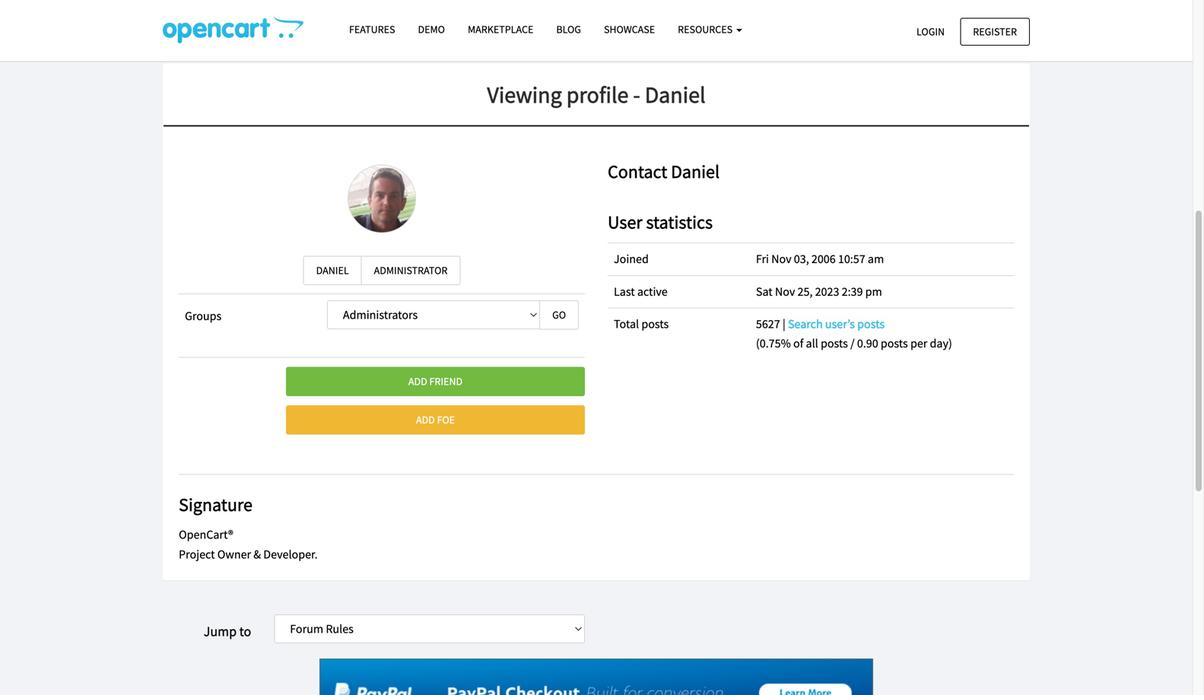 Task type: locate. For each thing, give the bounding box(es) containing it.
daniel link
[[303, 256, 362, 285]]

nov for sat
[[775, 284, 795, 299]]

viewing profile - daniel
[[487, 80, 706, 109]]

of
[[793, 336, 803, 351]]

to
[[239, 623, 251, 640]]

friend
[[429, 375, 463, 388]]

nov right fri
[[771, 252, 792, 267]]

add left friend
[[408, 375, 427, 388]]

sat nov 25, 2023 2:39 pm
[[756, 284, 882, 299]]

last
[[614, 284, 635, 299]]

opencart® project owner & developer.
[[179, 527, 318, 562]]

register link
[[960, 18, 1030, 46]]

total
[[614, 316, 639, 332]]

foe
[[437, 413, 455, 427]]

1 vertical spatial paypal payment gateway image
[[319, 659, 873, 695]]

fri nov 03, 2006 10:57 am
[[756, 252, 884, 267]]

administrator
[[374, 264, 448, 277]]

add left foe
[[416, 413, 435, 427]]

demo link
[[407, 16, 456, 43]]

resources
[[678, 22, 735, 36]]

1 vertical spatial nov
[[775, 284, 795, 299]]

0 vertical spatial nov
[[771, 252, 792, 267]]

add inside add friend link
[[408, 375, 427, 388]]

0 vertical spatial add
[[408, 375, 427, 388]]

add
[[408, 375, 427, 388], [416, 413, 435, 427]]

resources link
[[666, 16, 754, 43]]

|
[[783, 316, 786, 332]]

statistics
[[646, 211, 713, 233]]

posts right total
[[641, 316, 669, 332]]

groups
[[185, 308, 222, 324]]

features link
[[338, 16, 407, 43]]

am
[[868, 252, 884, 267]]

profile
[[566, 80, 629, 109]]

opencart®
[[179, 527, 233, 542]]

daniel
[[645, 80, 706, 109], [671, 160, 720, 183], [316, 264, 349, 277]]

10:57
[[838, 252, 865, 267]]

2023
[[815, 284, 839, 299]]

paypal payment gateway image
[[353, 0, 840, 41], [319, 659, 873, 695]]

nov left the 25,
[[775, 284, 795, 299]]

add inside add foe link
[[416, 413, 435, 427]]

posts left per
[[881, 336, 908, 351]]

posts left the /
[[821, 336, 848, 351]]

-
[[633, 80, 640, 109]]

posts
[[641, 316, 669, 332], [857, 316, 885, 332], [821, 336, 848, 351], [881, 336, 908, 351]]

add foe
[[416, 413, 455, 427]]

jump
[[204, 623, 237, 640]]

None submit
[[539, 300, 579, 330]]

user statistics
[[608, 211, 713, 233]]

marketplace
[[468, 22, 533, 36]]

5627
[[756, 316, 780, 332]]

total posts
[[614, 316, 669, 332]]

nov
[[771, 252, 792, 267], [775, 284, 795, 299]]

5627 | search user's posts (0.75% of all posts / 0.90 posts per day)
[[756, 316, 952, 351]]

demo
[[418, 22, 445, 36]]

showcase link
[[592, 16, 666, 43]]

1 vertical spatial add
[[416, 413, 435, 427]]

owner
[[217, 547, 251, 562]]



Task type: describe. For each thing, give the bounding box(es) containing it.
login
[[917, 25, 945, 38]]

jump to
[[204, 623, 251, 640]]

posts up 0.90
[[857, 316, 885, 332]]

user's
[[825, 316, 855, 332]]

active
[[637, 284, 668, 299]]

2:39
[[842, 284, 863, 299]]

blog
[[556, 22, 581, 36]]

1 vertical spatial daniel
[[671, 160, 720, 183]]

fri
[[756, 252, 769, 267]]

user avatar image
[[348, 165, 416, 233]]

sat
[[756, 284, 773, 299]]

project
[[179, 547, 215, 562]]

03,
[[794, 252, 809, 267]]

developer.
[[263, 547, 318, 562]]

all
[[806, 336, 818, 351]]

pm
[[865, 284, 882, 299]]

0.90
[[857, 336, 878, 351]]

day)
[[930, 336, 952, 351]]

add for add foe
[[416, 413, 435, 427]]

blog link
[[545, 16, 592, 43]]

add foe link
[[286, 405, 585, 435]]

joined
[[614, 252, 649, 267]]

add friend link
[[286, 367, 585, 396]]

0 vertical spatial daniel
[[645, 80, 706, 109]]

2 vertical spatial daniel
[[316, 264, 349, 277]]

nov for fri
[[771, 252, 792, 267]]

(0.75%
[[756, 336, 791, 351]]

contact daniel
[[608, 160, 720, 183]]

register
[[973, 25, 1017, 38]]

search user's posts link
[[788, 316, 885, 332]]

25,
[[798, 284, 813, 299]]

signature
[[179, 493, 252, 516]]

last active
[[614, 284, 668, 299]]

2006
[[812, 252, 836, 267]]

&
[[254, 547, 261, 562]]

administrator link
[[361, 256, 460, 285]]

showcase
[[604, 22, 655, 36]]

/
[[850, 336, 855, 351]]

contact
[[608, 160, 667, 183]]

viewing
[[487, 80, 562, 109]]

login link
[[904, 18, 958, 46]]

add friend
[[408, 375, 463, 388]]

marketplace link
[[456, 16, 545, 43]]

per
[[910, 336, 927, 351]]

user
[[608, 211, 642, 233]]

0 vertical spatial paypal payment gateway image
[[353, 0, 840, 41]]

add for add friend
[[408, 375, 427, 388]]

features
[[349, 22, 395, 36]]

search
[[788, 316, 823, 332]]



Task type: vqa. For each thing, say whether or not it's contained in the screenshot.
spam
no



